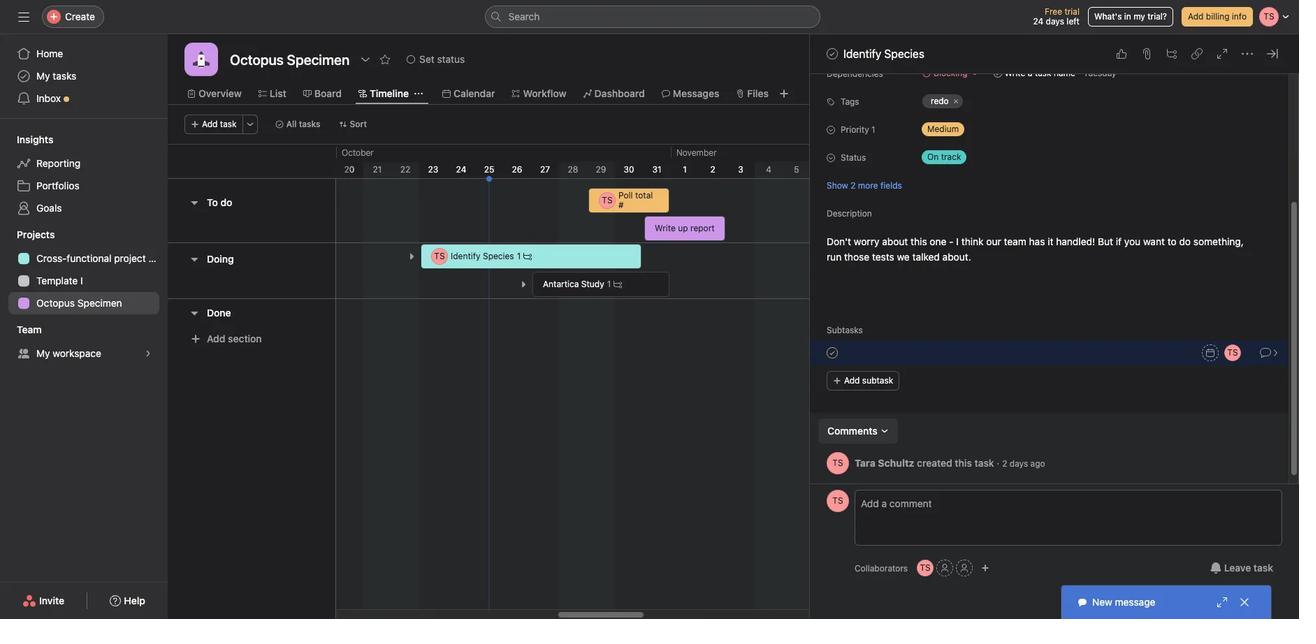 Task type: describe. For each thing, give the bounding box(es) containing it.
but
[[1098, 236, 1113, 247]]

teams element
[[0, 317, 168, 368]]

add billing info button
[[1182, 7, 1253, 27]]

invite button
[[13, 588, 74, 614]]

1 left leftcount icon
[[517, 251, 521, 261]]

add section button
[[184, 326, 267, 352]]

total
[[635, 190, 653, 201]]

add subtask
[[844, 375, 893, 386]]

days inside tara schultz created this task · 2 days ago
[[1010, 458, 1028, 469]]

template
[[36, 275, 78, 287]]

want
[[1143, 236, 1165, 247]]

free trial 24 days left
[[1033, 6, 1080, 27]]

2 inside button
[[851, 180, 856, 190]]

november
[[676, 147, 717, 158]]

1 inside november 1
[[683, 164, 687, 175]]

insights
[[17, 133, 53, 145]]

tab actions image
[[414, 89, 423, 98]]

portfolios link
[[8, 175, 159, 197]]

0 likes. click to like this task image
[[1116, 48, 1127, 59]]

task left more actions image
[[220, 119, 237, 129]]

sort
[[350, 119, 367, 129]]

projects button
[[0, 228, 55, 242]]

·
[[997, 457, 1000, 469]]

my
[[1134, 11, 1145, 22]]

show subtasks for task antartica study image
[[519, 280, 528, 289]]

create
[[65, 10, 95, 22]]

board
[[314, 87, 342, 99]]

team
[[1004, 236, 1026, 247]]

timeline
[[370, 87, 409, 99]]

dashboard
[[594, 87, 645, 99]]

status
[[437, 53, 465, 65]]

5
[[794, 164, 799, 175]]

see details, my workspace image
[[144, 349, 152, 358]]

reporting
[[36, 157, 80, 169]]

if
[[1116, 236, 1122, 247]]

study
[[581, 279, 604, 289]]

copy task link image
[[1192, 48, 1203, 59]]

add another dependency image
[[1147, 69, 1156, 78]]

free
[[1045, 6, 1062, 17]]

think
[[962, 236, 984, 247]]

all tasks
[[286, 119, 320, 129]]

subtasks
[[827, 325, 863, 335]]

specimen
[[77, 297, 122, 309]]

Completed checkbox
[[824, 45, 841, 62]]

more actions image
[[246, 120, 254, 129]]

show subtasks for task identify species image
[[407, 252, 416, 261]]

more actions for this task image
[[1242, 48, 1253, 59]]

workspace
[[53, 347, 101, 359]]

add or remove collaborators image
[[981, 564, 990, 572]]

billing
[[1206, 11, 1230, 22]]

expand new message image
[[1217, 597, 1228, 608]]

one
[[930, 236, 947, 247]]

dashboard link
[[583, 86, 645, 101]]

medium button
[[916, 120, 1000, 139]]

22
[[400, 164, 410, 175]]

add task
[[202, 119, 237, 129]]

add to starred image
[[380, 54, 391, 65]]

workflow link
[[512, 86, 566, 101]]

antartica
[[543, 279, 579, 289]]

about
[[882, 236, 908, 247]]

show
[[827, 180, 848, 190]]

my for my workspace
[[36, 347, 50, 359]]

handled!
[[1056, 236, 1095, 247]]

to do button
[[207, 190, 232, 215]]

fields
[[881, 180, 902, 190]]

home link
[[8, 43, 159, 65]]

left
[[1067, 16, 1080, 27]]

redo
[[931, 96, 949, 106]]

collapse task list for the section done image
[[189, 307, 200, 318]]

messages
[[673, 87, 719, 99]]

poll
[[618, 190, 633, 201]]

new message
[[1092, 596, 1156, 608]]

inbox link
[[8, 87, 159, 110]]

overview link
[[187, 86, 242, 101]]

task right a
[[1035, 68, 1052, 78]]

add tab image
[[778, 88, 790, 99]]

cross-
[[36, 252, 67, 264]]

inbox
[[36, 92, 61, 104]]

trial
[[1065, 6, 1080, 17]]

create button
[[42, 6, 104, 28]]

projects element
[[0, 222, 168, 317]]

task right leave
[[1254, 562, 1273, 574]]

global element
[[0, 34, 168, 118]]

completed image for completed checkbox
[[824, 345, 841, 361]]

2 inside tara schultz created this task · 2 days ago
[[1002, 458, 1007, 469]]

more
[[858, 180, 878, 190]]

species inside dialog
[[884, 48, 924, 60]]

doing
[[207, 253, 234, 265]]

20
[[344, 164, 355, 175]]

23
[[428, 164, 438, 175]]

hide sidebar image
[[18, 11, 29, 22]]

you
[[1124, 236, 1141, 247]]

add for add billing info
[[1188, 11, 1204, 22]]

search
[[508, 10, 540, 22]]

run
[[827, 251, 842, 263]]

rocket image
[[193, 51, 210, 68]]

what's in my trial?
[[1094, 11, 1167, 22]]

identify inside dialog
[[844, 48, 881, 60]]

help button
[[101, 588, 154, 614]]

list link
[[258, 86, 286, 101]]

has
[[1029, 236, 1045, 247]]

write for write a task name
[[1005, 68, 1026, 78]]

tasks for all tasks
[[299, 119, 320, 129]]

1 inside main content
[[872, 124, 875, 135]]

29
[[596, 164, 606, 175]]

trial?
[[1148, 11, 1167, 22]]

this for task
[[955, 457, 972, 469]]

21
[[373, 164, 382, 175]]

priority
[[841, 124, 869, 135]]

redo link
[[922, 94, 963, 108]]

do inside the don't worry about this one - i think our team has it handled! but if you want to do something, run those tests we talked about.
[[1179, 236, 1191, 247]]

template i
[[36, 275, 83, 287]]

add subtask image
[[1166, 48, 1178, 59]]

description
[[827, 208, 872, 219]]

close details image
[[1267, 48, 1278, 59]]

show 2 more fields button
[[827, 179, 902, 192]]

this for one
[[911, 236, 927, 247]]

antartica study
[[543, 279, 604, 289]]

leave
[[1224, 562, 1251, 574]]

tara schultz created this task · 2 days ago
[[855, 457, 1045, 469]]



Task type: vqa. For each thing, say whether or not it's contained in the screenshot.
ADD GOAL image
no



Task type: locate. For each thing, give the bounding box(es) containing it.
goals link
[[8, 197, 159, 219]]

set status button
[[401, 50, 471, 69]]

add inside 'add billing info' "button"
[[1188, 11, 1204, 22]]

this right created
[[955, 457, 972, 469]]

24 left 'free'
[[1033, 16, 1044, 27]]

tasks right "all"
[[299, 119, 320, 129]]

calendar
[[454, 87, 495, 99]]

team button
[[0, 323, 42, 337]]

remove image right redo
[[952, 97, 960, 106]]

species left leftcount icon
[[483, 251, 514, 261]]

all tasks button
[[269, 115, 327, 134]]

my workspace link
[[8, 342, 159, 365]]

1 horizontal spatial identify
[[844, 48, 881, 60]]

1
[[872, 124, 875, 135], [683, 164, 687, 175], [517, 251, 521, 261], [607, 279, 611, 289]]

2 vertical spatial 2
[[1002, 458, 1007, 469]]

-
[[949, 236, 954, 247]]

add for add section
[[207, 333, 225, 345]]

3
[[738, 164, 743, 175]]

what's
[[1094, 11, 1122, 22]]

days left 'ago' at bottom right
[[1010, 458, 1028, 469]]

0 vertical spatial my
[[36, 70, 50, 82]]

main content
[[810, 0, 1289, 492]]

0 vertical spatial do
[[220, 196, 232, 208]]

tasks down home
[[53, 70, 76, 82]]

None text field
[[226, 47, 353, 72]]

timeline link
[[359, 86, 409, 101]]

1 vertical spatial identify species
[[451, 251, 514, 261]]

add inside add task button
[[202, 119, 218, 129]]

1 horizontal spatial write
[[1005, 68, 1026, 78]]

species up redo link
[[884, 48, 924, 60]]

0 horizontal spatial remove image
[[952, 97, 960, 106]]

0 horizontal spatial write
[[655, 223, 676, 233]]

main content containing don't worry about this one - i think our team has it handled! but if you want to do something, run those tests we talked about.
[[810, 0, 1289, 492]]

template i link
[[8, 270, 159, 292]]

28
[[568, 164, 578, 175]]

files
[[747, 87, 769, 99]]

my tasks
[[36, 70, 76, 82]]

identify up dependencies
[[844, 48, 881, 60]]

i up octopus specimen
[[80, 275, 83, 287]]

plan
[[148, 252, 168, 264]]

write left 'up'
[[655, 223, 676, 233]]

2 horizontal spatial 2
[[1002, 458, 1007, 469]]

1 vertical spatial write
[[655, 223, 676, 233]]

0 vertical spatial completed image
[[824, 45, 841, 62]]

2 left more
[[851, 180, 856, 190]]

1 horizontal spatial species
[[884, 48, 924, 60]]

0 vertical spatial remove image
[[1128, 69, 1136, 78]]

24 left 25 at the left top
[[456, 164, 466, 175]]

1 vertical spatial this
[[955, 457, 972, 469]]

remove image
[[1128, 69, 1136, 78], [952, 97, 960, 106]]

done button
[[207, 300, 231, 325]]

identify species inside dialog
[[844, 48, 924, 60]]

octopus specimen
[[36, 297, 122, 309]]

name
[[1054, 68, 1075, 78]]

24 inside free trial 24 days left
[[1033, 16, 1044, 27]]

0 vertical spatial days
[[1046, 16, 1064, 27]]

ago
[[1031, 458, 1045, 469]]

comments
[[827, 425, 878, 437]]

write
[[1005, 68, 1026, 78], [655, 223, 676, 233]]

insights element
[[0, 127, 168, 222]]

add inside add section button
[[207, 333, 225, 345]]

1 right 'priority'
[[872, 124, 875, 135]]

2
[[710, 164, 715, 175], [851, 180, 856, 190], [1002, 458, 1007, 469]]

my down the team
[[36, 347, 50, 359]]

add task button
[[184, 115, 243, 134]]

projects
[[17, 229, 55, 240]]

i right the -
[[956, 236, 959, 247]]

leave task
[[1224, 562, 1273, 574]]

show options image
[[360, 54, 371, 65]]

0 horizontal spatial 2
[[710, 164, 715, 175]]

i
[[956, 236, 959, 247], [80, 275, 83, 287]]

november 1
[[676, 147, 717, 175]]

portfolios
[[36, 180, 79, 191]]

tara
[[855, 457, 876, 469]]

0 vertical spatial identify
[[844, 48, 881, 60]]

worry
[[854, 236, 879, 247]]

search list box
[[485, 6, 820, 28]]

this up talked
[[911, 236, 927, 247]]

identify species left leftcount icon
[[451, 251, 514, 261]]

days left left
[[1046, 16, 1064, 27]]

0 vertical spatial 24
[[1033, 16, 1044, 27]]

0 vertical spatial this
[[911, 236, 927, 247]]

1 vertical spatial identify
[[451, 251, 481, 261]]

identify species dialog
[[810, 0, 1299, 619]]

insights button
[[0, 133, 53, 147]]

1 horizontal spatial remove image
[[1128, 69, 1136, 78]]

1 vertical spatial do
[[1179, 236, 1191, 247]]

tara schultz link
[[855, 457, 914, 469]]

october
[[342, 147, 374, 158]]

collapse task list for the section to do image
[[189, 197, 200, 208]]

30
[[624, 164, 634, 175]]

identify right show subtasks for task identify species image
[[451, 251, 481, 261]]

days inside free trial 24 days left
[[1046, 16, 1064, 27]]

up
[[678, 223, 688, 233]]

add down overview "link"
[[202, 119, 218, 129]]

collapse task list for the section doing image
[[189, 254, 200, 265]]

1 vertical spatial remove image
[[952, 97, 960, 106]]

in
[[1124, 11, 1131, 22]]

my up inbox
[[36, 70, 50, 82]]

identify species up dependencies
[[844, 48, 924, 60]]

calendar link
[[442, 86, 495, 101]]

add left subtask
[[844, 375, 860, 386]]

on
[[927, 152, 939, 162]]

2 right ·
[[1002, 458, 1007, 469]]

to
[[1168, 236, 1177, 247]]

what's in my trial? button
[[1088, 7, 1173, 27]]

priority 1
[[841, 124, 875, 135]]

add down done button
[[207, 333, 225, 345]]

1 vertical spatial 2
[[851, 180, 856, 190]]

medium
[[927, 124, 959, 134]]

24
[[1033, 16, 1044, 27], [456, 164, 466, 175]]

my inside my workspace link
[[36, 347, 50, 359]]

comments button
[[818, 419, 898, 444]]

2 down november
[[710, 164, 715, 175]]

31
[[652, 164, 662, 175]]

0 vertical spatial i
[[956, 236, 959, 247]]

completed image for completed option
[[824, 45, 841, 62]]

tests
[[872, 251, 894, 263]]

task left ·
[[975, 457, 994, 469]]

1 vertical spatial completed image
[[824, 345, 841, 361]]

1 horizontal spatial do
[[1179, 236, 1191, 247]]

those
[[844, 251, 870, 263]]

task
[[1035, 68, 1052, 78], [220, 119, 237, 129], [975, 457, 994, 469], [1254, 562, 1273, 574]]

write up report
[[655, 223, 715, 233]]

1 horizontal spatial i
[[956, 236, 959, 247]]

leave task button
[[1201, 556, 1282, 581]]

do right to
[[1179, 236, 1191, 247]]

1 vertical spatial i
[[80, 275, 83, 287]]

0 horizontal spatial tasks
[[53, 70, 76, 82]]

26
[[512, 164, 522, 175]]

completed image down subtasks
[[824, 345, 841, 361]]

add subtask button
[[827, 371, 900, 391]]

0 vertical spatial 2
[[710, 164, 715, 175]]

2 completed image from the top
[[824, 345, 841, 361]]

main content inside identify species dialog
[[810, 0, 1289, 492]]

1 vertical spatial my
[[36, 347, 50, 359]]

remove image inside redo link
[[952, 97, 960, 106]]

invite
[[39, 595, 64, 607]]

it
[[1048, 236, 1054, 247]]

0 vertical spatial write
[[1005, 68, 1026, 78]]

info
[[1232, 11, 1247, 22]]

0 horizontal spatial do
[[220, 196, 232, 208]]

messages link
[[662, 86, 719, 101]]

attachments: add a file to this task, identify species image
[[1141, 48, 1152, 59]]

1 horizontal spatial identify species
[[844, 48, 924, 60]]

home
[[36, 48, 63, 59]]

write for write up report
[[655, 223, 676, 233]]

tasks inside dropdown button
[[299, 119, 320, 129]]

write inside main content
[[1005, 68, 1026, 78]]

full screen image
[[1217, 48, 1228, 59]]

0 horizontal spatial identify
[[451, 251, 481, 261]]

0 horizontal spatial this
[[911, 236, 927, 247]]

1 my from the top
[[36, 70, 50, 82]]

1 left leftcount image
[[607, 279, 611, 289]]

days
[[1046, 16, 1064, 27], [1010, 458, 1028, 469]]

my
[[36, 70, 50, 82], [36, 347, 50, 359]]

write left a
[[1005, 68, 1026, 78]]

my for my tasks
[[36, 70, 50, 82]]

leftcount image
[[614, 280, 622, 289]]

0 vertical spatial identify species
[[844, 48, 924, 60]]

list
[[270, 87, 286, 99]]

team
[[17, 324, 42, 335]]

add billing info
[[1188, 11, 1247, 22]]

0 horizontal spatial 24
[[456, 164, 466, 175]]

#
[[618, 200, 624, 210]]

identify species
[[844, 48, 924, 60], [451, 251, 514, 261]]

add for add task
[[202, 119, 218, 129]]

0 vertical spatial tasks
[[53, 70, 76, 82]]

add left the billing
[[1188, 11, 1204, 22]]

about.
[[943, 251, 971, 263]]

1 down november
[[683, 164, 687, 175]]

Completed checkbox
[[824, 345, 841, 361]]

i inside the don't worry about this one - i think our team has it handled! but if you want to do something, run those tests we talked about.
[[956, 236, 959, 247]]

1 horizontal spatial days
[[1046, 16, 1064, 27]]

1 horizontal spatial 24
[[1033, 16, 1044, 27]]

1 vertical spatial 24
[[456, 164, 466, 175]]

remove image left add another dependency icon
[[1128, 69, 1136, 78]]

do
[[220, 196, 232, 208], [1179, 236, 1191, 247]]

tasks inside global element
[[53, 70, 76, 82]]

leftcount image
[[524, 252, 532, 261]]

dependencies
[[827, 68, 883, 79]]

section
[[228, 333, 262, 345]]

i inside projects element
[[80, 275, 83, 287]]

0 horizontal spatial species
[[483, 251, 514, 261]]

completed image up dependencies
[[824, 45, 841, 62]]

0 horizontal spatial identify species
[[451, 251, 514, 261]]

functional
[[67, 252, 111, 264]]

close image
[[1239, 597, 1250, 608]]

my workspace
[[36, 347, 101, 359]]

add for add subtask
[[844, 375, 860, 386]]

completed image
[[824, 45, 841, 62], [824, 345, 841, 361]]

help
[[124, 595, 145, 607]]

do right 'to'
[[220, 196, 232, 208]]

1 vertical spatial species
[[483, 251, 514, 261]]

project
[[114, 252, 146, 264]]

set status
[[419, 53, 465, 65]]

1 horizontal spatial this
[[955, 457, 972, 469]]

something,
[[1194, 236, 1244, 247]]

0 horizontal spatial i
[[80, 275, 83, 287]]

this
[[911, 236, 927, 247], [955, 457, 972, 469]]

my inside my tasks link
[[36, 70, 50, 82]]

1 vertical spatial tasks
[[299, 119, 320, 129]]

identify
[[844, 48, 881, 60], [451, 251, 481, 261]]

0 horizontal spatial days
[[1010, 458, 1028, 469]]

0 vertical spatial species
[[884, 48, 924, 60]]

this inside the don't worry about this one - i think our team has it handled! but if you want to do something, run those tests we talked about.
[[911, 236, 927, 247]]

1 completed image from the top
[[824, 45, 841, 62]]

do inside to do button
[[220, 196, 232, 208]]

add inside 'add subtask' button
[[844, 375, 860, 386]]

2 my from the top
[[36, 347, 50, 359]]

tasks for my tasks
[[53, 70, 76, 82]]

1 horizontal spatial 2
[[851, 180, 856, 190]]

1 horizontal spatial tasks
[[299, 119, 320, 129]]

1 vertical spatial days
[[1010, 458, 1028, 469]]



